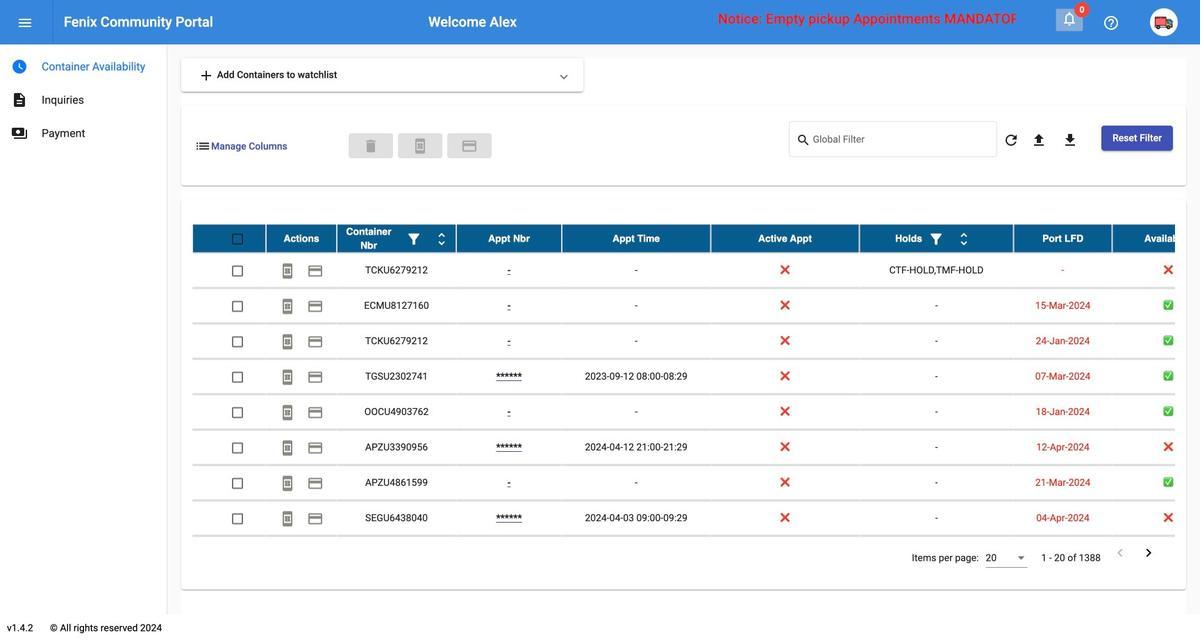 Task type: locate. For each thing, give the bounding box(es) containing it.
3 column header from the left
[[456, 225, 562, 253]]

4 cell from the left
[[456, 537, 562, 571]]

4 row from the top
[[192, 324, 1200, 360]]

delete image
[[363, 138, 379, 155]]

row
[[192, 225, 1200, 253], [192, 253, 1200, 289], [192, 289, 1200, 324], [192, 324, 1200, 360], [192, 360, 1200, 395], [192, 395, 1200, 430], [192, 430, 1200, 466], [192, 466, 1200, 501], [192, 501, 1200, 537], [192, 537, 1200, 572]]

6 row from the top
[[192, 395, 1200, 430]]

2 row from the top
[[192, 253, 1200, 289]]

cell
[[192, 537, 266, 571], [266, 537, 337, 571], [337, 537, 456, 571], [456, 537, 562, 571], [562, 537, 711, 571], [711, 537, 860, 571], [860, 537, 1014, 571], [1014, 537, 1113, 571], [1113, 537, 1200, 571]]

1 cell from the left
[[192, 537, 266, 571]]

8 row from the top
[[192, 466, 1200, 501]]

no color image
[[1103, 14, 1120, 31], [11, 92, 28, 108], [1031, 132, 1048, 149], [1062, 132, 1079, 149], [796, 132, 813, 149], [412, 138, 429, 155], [461, 138, 478, 155], [406, 231, 422, 248], [434, 231, 450, 248], [956, 231, 973, 248], [279, 298, 296, 315], [307, 334, 324, 350], [279, 369, 296, 386], [279, 405, 296, 421], [279, 475, 296, 492], [279, 511, 296, 528], [1141, 545, 1157, 562]]

10 row from the top
[[192, 537, 1200, 572]]

no color image
[[1062, 10, 1078, 27], [17, 14, 33, 31], [11, 58, 28, 75], [198, 67, 215, 84], [11, 125, 28, 142], [1003, 132, 1020, 149], [195, 138, 211, 155], [928, 231, 945, 248], [279, 263, 296, 280], [307, 263, 324, 280], [307, 298, 324, 315], [279, 334, 296, 350], [307, 369, 324, 386], [307, 405, 324, 421], [279, 440, 296, 457], [307, 440, 324, 457], [307, 475, 324, 492], [307, 511, 324, 528], [1112, 545, 1129, 562]]

navigation
[[0, 44, 167, 150]]

8 column header from the left
[[1113, 225, 1200, 253]]

column header
[[266, 225, 337, 253], [337, 225, 456, 253], [456, 225, 562, 253], [562, 225, 711, 253], [711, 225, 860, 253], [860, 225, 1014, 253], [1014, 225, 1113, 253], [1113, 225, 1200, 253]]

1 row from the top
[[192, 225, 1200, 253]]

grid
[[192, 225, 1200, 572]]

3 row from the top
[[192, 289, 1200, 324]]



Task type: vqa. For each thing, say whether or not it's contained in the screenshot.
Global Watchlist Filter 'field'
yes



Task type: describe. For each thing, give the bounding box(es) containing it.
2 column header from the left
[[337, 225, 456, 253]]

2 cell from the left
[[266, 537, 337, 571]]

3 cell from the left
[[337, 537, 456, 571]]

7 column header from the left
[[1014, 225, 1113, 253]]

9 row from the top
[[192, 501, 1200, 537]]

8 cell from the left
[[1014, 537, 1113, 571]]

Global Watchlist Filter field
[[813, 137, 990, 147]]

5 row from the top
[[192, 360, 1200, 395]]

7 cell from the left
[[860, 537, 1014, 571]]

4 column header from the left
[[562, 225, 711, 253]]

7 row from the top
[[192, 430, 1200, 466]]

5 column header from the left
[[711, 225, 860, 253]]

9 cell from the left
[[1113, 537, 1200, 571]]

6 column header from the left
[[860, 225, 1014, 253]]

6 cell from the left
[[711, 537, 860, 571]]

1 column header from the left
[[266, 225, 337, 253]]

5 cell from the left
[[562, 537, 711, 571]]



